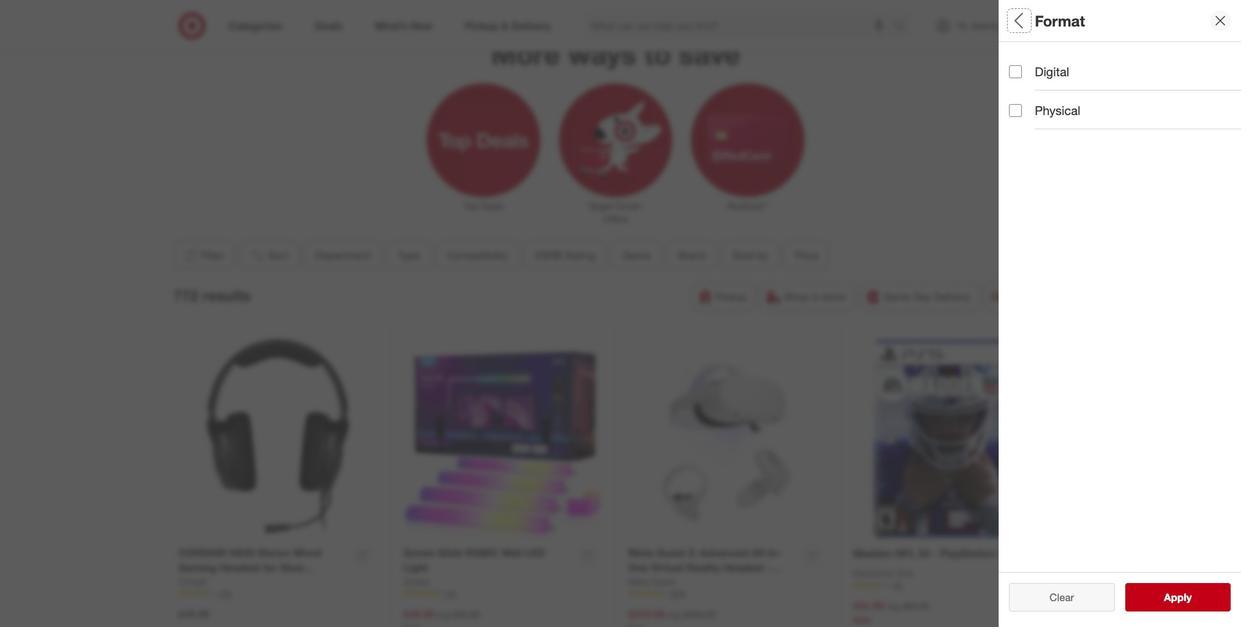 Task type: vqa. For each thing, say whether or not it's contained in the screenshot.
Madden NFL 24 - PlayStation 5 link
yes



Task type: locate. For each thing, give the bounding box(es) containing it.
quest
[[656, 547, 686, 559], [652, 576, 676, 587]]

price
[[795, 249, 819, 262]]

1 horizontal spatial $69.99
[[903, 601, 930, 612]]

1 vertical spatial genre button
[[611, 241, 662, 270]]

esrb rating button
[[1010, 36, 1232, 81], [524, 241, 606, 270]]

Digital checkbox
[[1010, 65, 1022, 78]]

reg for $249.99
[[668, 609, 681, 620]]

1 horizontal spatial results
[[1173, 591, 1206, 604]]

search button
[[889, 12, 920, 43]]

govee glide rgbic wall led light
[[404, 547, 546, 574]]

Include out of stock checkbox
[[1010, 546, 1022, 559]]

compatibility button
[[436, 241, 519, 270]]

0 horizontal spatial esrb rating button
[[524, 241, 606, 270]]

switch/pc
[[178, 591, 230, 604]]

$249.99 reg $299.99
[[629, 608, 716, 621]]

24
[[919, 547, 930, 560]]

quest up virtual
[[656, 547, 686, 559]]

meta down one
[[629, 576, 649, 587]]

govee glide rgbic wall led light image
[[404, 339, 603, 538], [404, 339, 603, 538]]

esrb inside all filters dialog
[[1010, 49, 1043, 64]]

genre button
[[1010, 81, 1232, 126], [611, 241, 662, 270]]

corsair hs35 stereo wired gaming headset for xbox one/playstation 4/nintendo switch/pc link
[[178, 546, 347, 604]]

$48.99 reg $69.99
[[404, 608, 480, 621]]

deals
[[481, 201, 504, 212]]

2 meta from the top
[[629, 576, 649, 587]]

genre down offers
[[622, 249, 651, 262]]

$69.99 down arts on the bottom right of the page
[[903, 601, 930, 612]]

sale
[[854, 614, 871, 625]]

1 vertical spatial esrb rating
[[535, 249, 595, 262]]

0 horizontal spatial genre button
[[611, 241, 662, 270]]

headset inside the corsair hs35 stereo wired gaming headset for xbox one/playstation 4/nintendo switch/pc
[[220, 561, 260, 574]]

esrb
[[1010, 49, 1043, 64], [535, 249, 562, 262]]

$69.99 inside $48.99 reg $69.99
[[453, 609, 480, 620]]

$34.99 reg $69.99 sale
[[854, 600, 930, 625]]

- down in- in the bottom right of the page
[[767, 561, 772, 574]]

govee
[[404, 547, 435, 559], [404, 576, 430, 587]]

0 vertical spatial esrb rating
[[1010, 49, 1085, 64]]

reg down 103
[[437, 609, 450, 620]]

type button
[[387, 241, 431, 270]]

0 vertical spatial govee
[[404, 547, 435, 559]]

1 horizontal spatial esrb rating
[[1010, 49, 1085, 64]]

1 vertical spatial govee
[[404, 576, 430, 587]]

sold
[[733, 249, 754, 262]]

hs35
[[229, 547, 255, 559]]

0 horizontal spatial -
[[767, 561, 772, 574]]

2 clear from the left
[[1050, 591, 1075, 604]]

reg down '1605'
[[668, 609, 681, 620]]

1 horizontal spatial rating
[[1046, 49, 1085, 64]]

digital
[[1035, 64, 1070, 79]]

govee up light
[[404, 547, 435, 559]]

one/playstation
[[178, 576, 258, 589]]

reg for $48.99
[[437, 609, 450, 620]]

1 horizontal spatial headset
[[724, 561, 764, 574]]

0 vertical spatial results
[[203, 286, 251, 304]]

govee for govee glide rgbic wall led light
[[404, 547, 435, 559]]

all filters dialog
[[999, 0, 1242, 627]]

corsair
[[178, 547, 226, 559]]

0 horizontal spatial rating
[[565, 249, 595, 262]]

0 vertical spatial esrb rating button
[[1010, 36, 1232, 81]]

results for 772 results
[[203, 286, 251, 304]]

0 horizontal spatial genre
[[622, 249, 651, 262]]

reality
[[687, 561, 721, 574]]

1 horizontal spatial esrb rating button
[[1010, 36, 1232, 81]]

1 headset from the left
[[220, 561, 260, 574]]

2 govee from the top
[[404, 576, 430, 587]]

corsair
[[178, 576, 208, 587]]

gaming
[[178, 561, 217, 574]]

772
[[174, 286, 198, 304]]

reg down 39
[[887, 601, 900, 612]]

redcard™ link
[[682, 81, 814, 213]]

govee inside the govee glide rgbic wall led light
[[404, 547, 435, 559]]

0 vertical spatial rating
[[1046, 49, 1085, 64]]

meta for meta quest 2: advanced all-in- one virtual reality headset - 128gb
[[629, 547, 654, 559]]

clear all button
[[1010, 583, 1115, 612]]

0 vertical spatial quest
[[656, 547, 686, 559]]

meta for meta quest
[[629, 576, 649, 587]]

meta quest 2: advanced all-in-one virtual reality headset - 128gb image
[[629, 339, 828, 538], [629, 339, 828, 538]]

esrb rating down target on the top left
[[535, 249, 595, 262]]

1 horizontal spatial reg
[[668, 609, 681, 620]]

1 meta from the top
[[629, 547, 654, 559]]

$69.99
[[903, 601, 930, 612], [453, 609, 480, 620]]

offers
[[604, 214, 628, 224]]

corsair link
[[178, 575, 208, 588]]

headset
[[220, 561, 260, 574], [724, 561, 764, 574]]

-
[[933, 547, 938, 560], [767, 561, 772, 574]]

meta inside the meta quest 2: advanced all-in- one virtual reality headset - 128gb
[[629, 547, 654, 559]]

reg inside $249.99 reg $299.99
[[668, 609, 681, 620]]

madden
[[854, 547, 893, 560]]

2:
[[689, 547, 697, 559]]

1 clear from the left
[[1044, 591, 1068, 604]]

0 vertical spatial meta
[[629, 547, 654, 559]]

genre down digital option in the right top of the page
[[1010, 94, 1045, 109]]

esrb rating up digital at the right of the page
[[1010, 49, 1085, 64]]

$299.99
[[684, 609, 716, 620]]

- inside the meta quest 2: advanced all-in- one virtual reality headset - 128gb
[[767, 561, 772, 574]]

all-
[[752, 547, 769, 559]]

0 vertical spatial esrb
[[1010, 49, 1043, 64]]

1 govee from the top
[[404, 547, 435, 559]]

target circle™ offers
[[588, 201, 644, 224]]

1 vertical spatial meta
[[629, 576, 649, 587]]

1 vertical spatial esrb
[[535, 249, 562, 262]]

format
[[1035, 11, 1086, 30]]

genre
[[1010, 94, 1045, 109], [622, 249, 651, 262]]

clear for clear
[[1050, 591, 1075, 604]]

$69.99 inside $34.99 reg $69.99 sale
[[903, 601, 930, 612]]

123
[[219, 589, 232, 599]]

sold by
[[733, 249, 768, 262]]

$69.99 for $48.99
[[453, 609, 480, 620]]

esrb rating
[[1010, 49, 1085, 64], [535, 249, 595, 262]]

2 horizontal spatial reg
[[887, 601, 900, 612]]

1 vertical spatial rating
[[565, 249, 595, 262]]

reg inside $48.99 reg $69.99
[[437, 609, 450, 620]]

meta quest
[[629, 576, 676, 587]]

0 horizontal spatial esrb rating
[[535, 249, 595, 262]]

govee glide rgbic wall led light link
[[404, 546, 572, 575]]

2 headset from the left
[[724, 561, 764, 574]]

sold by button
[[722, 241, 779, 270]]

1 vertical spatial esrb rating button
[[524, 241, 606, 270]]

results right see
[[1173, 591, 1206, 604]]

govee link
[[404, 575, 430, 588]]

128gb
[[629, 576, 661, 589]]

0 vertical spatial genre
[[1010, 94, 1045, 109]]

103 link
[[404, 588, 603, 600]]

0 vertical spatial genre button
[[1010, 81, 1232, 126]]

top deals link
[[418, 81, 550, 213]]

clear for clear all
[[1044, 591, 1068, 604]]

same
[[884, 290, 911, 303]]

clear inside button
[[1050, 591, 1075, 604]]

corsair hs35 stereo wired gaming headset for xbox one/playstation 4/nintendo switch/pc image
[[178, 339, 378, 538], [178, 339, 378, 538]]

results right the 772
[[203, 286, 251, 304]]

meta
[[629, 547, 654, 559], [629, 576, 649, 587]]

$69.99 down 103
[[453, 609, 480, 620]]

reg inside $34.99 reg $69.99 sale
[[887, 601, 900, 612]]

xbox
[[280, 561, 305, 574]]

headset down hs35
[[220, 561, 260, 574]]

clear inside button
[[1044, 591, 1068, 604]]

rating up digital at the right of the page
[[1046, 49, 1085, 64]]

quest for meta quest 2: advanced all-in- one virtual reality headset - 128gb
[[656, 547, 686, 559]]

madden nfl 24 - playstation 5 image
[[854, 339, 1054, 539], [854, 339, 1054, 539]]

0 horizontal spatial results
[[203, 286, 251, 304]]

1 horizontal spatial genre
[[1010, 94, 1045, 109]]

0 horizontal spatial headset
[[220, 561, 260, 574]]

4/nintendo
[[261, 576, 315, 589]]

- right 24
[[933, 547, 938, 560]]

1 horizontal spatial esrb
[[1010, 49, 1043, 64]]

arts
[[897, 568, 913, 579]]

0 horizontal spatial $69.99
[[453, 609, 480, 620]]

pickup button
[[692, 283, 756, 311]]

search
[[889, 20, 920, 33]]

103
[[444, 589, 457, 599]]

quest down virtual
[[652, 576, 676, 587]]

What can we help you find? suggestions appear below search field
[[583, 12, 898, 40]]

meta up one
[[629, 547, 654, 559]]

in-
[[769, 547, 782, 559]]

save
[[679, 37, 741, 71]]

results
[[203, 286, 251, 304], [1173, 591, 1206, 604]]

rating down target on the top left
[[565, 249, 595, 262]]

headset down all-
[[724, 561, 764, 574]]

quest inside the meta quest 2: advanced all-in- one virtual reality headset - 128gb
[[656, 547, 686, 559]]

advanced
[[700, 547, 749, 559]]

brand button
[[667, 241, 717, 270]]

results inside button
[[1173, 591, 1206, 604]]

1 vertical spatial results
[[1173, 591, 1206, 604]]

1 vertical spatial quest
[[652, 576, 676, 587]]

0 vertical spatial -
[[933, 547, 938, 560]]

0 horizontal spatial esrb
[[535, 249, 562, 262]]

govee down light
[[404, 576, 430, 587]]

1 horizontal spatial -
[[933, 547, 938, 560]]

1 vertical spatial -
[[767, 561, 772, 574]]

1 vertical spatial genre
[[622, 249, 651, 262]]

0 horizontal spatial reg
[[437, 609, 450, 620]]

8
[[1047, 14, 1050, 21]]



Task type: describe. For each thing, give the bounding box(es) containing it.
shop in store button
[[761, 283, 855, 311]]

shop in store
[[785, 290, 846, 303]]

quest for meta quest
[[652, 576, 676, 587]]

glide
[[437, 547, 463, 559]]

ways
[[568, 37, 637, 71]]

$69.99 for $34.99
[[903, 601, 930, 612]]

one
[[629, 561, 649, 574]]

department
[[315, 249, 371, 262]]

by
[[757, 249, 768, 262]]

see results button
[[1126, 583, 1231, 612]]

esrb rating button inside all filters dialog
[[1010, 36, 1232, 81]]

compatibility
[[447, 249, 508, 262]]

$49.99
[[178, 608, 209, 621]]

top deals
[[464, 201, 504, 212]]

all
[[1010, 11, 1027, 30]]

see
[[1151, 591, 1170, 604]]

led
[[525, 547, 546, 559]]

store
[[823, 290, 846, 303]]

sort
[[268, 249, 288, 262]]

to
[[644, 37, 671, 71]]

virtual
[[652, 561, 684, 574]]

see results
[[1151, 591, 1206, 604]]

filter button
[[174, 241, 234, 270]]

type
[[398, 249, 420, 262]]

clear all
[[1044, 591, 1081, 604]]

reg for $34.99
[[887, 601, 900, 612]]

39
[[894, 581, 902, 591]]

$48.99
[[404, 608, 435, 621]]

esrb rating inside all filters dialog
[[1010, 49, 1085, 64]]

1605
[[669, 589, 686, 599]]

rgbic
[[466, 547, 499, 559]]

nfl
[[896, 547, 916, 560]]

target
[[588, 201, 613, 212]]

filter
[[201, 249, 224, 262]]

format dialog
[[999, 0, 1242, 627]]

772 results
[[174, 286, 251, 304]]

same day delivery button
[[860, 283, 980, 311]]

light
[[404, 561, 428, 574]]

5
[[999, 547, 1005, 560]]

sort button
[[239, 241, 299, 270]]

circle™
[[616, 201, 644, 212]]

meta quest 2: advanced all-in- one virtual reality headset - 128gb link
[[629, 546, 797, 589]]

39 link
[[854, 580, 1054, 592]]

electronic arts
[[854, 568, 913, 579]]

$34.99
[[854, 600, 885, 613]]

all filters
[[1010, 11, 1072, 30]]

headset inside the meta quest 2: advanced all-in- one virtual reality headset - 128gb
[[724, 561, 764, 574]]

filters
[[1032, 11, 1072, 30]]

$249.99
[[629, 608, 665, 621]]

same day delivery
[[884, 290, 971, 303]]

meta quest link
[[629, 575, 676, 588]]

price button
[[784, 241, 830, 270]]

8 link
[[1027, 12, 1056, 40]]

electronic arts link
[[854, 567, 913, 580]]

wired
[[293, 547, 321, 559]]

for
[[263, 561, 277, 574]]

corsair hs35 stereo wired gaming headset for xbox one/playstation 4/nintendo switch/pc
[[178, 547, 321, 604]]

department button
[[304, 241, 382, 270]]

pickup
[[716, 290, 747, 303]]

genre inside all filters dialog
[[1010, 94, 1045, 109]]

meta quest 2: advanced all-in- one virtual reality headset - 128gb
[[629, 547, 782, 589]]

shop
[[785, 290, 809, 303]]

1 horizontal spatial genre button
[[1010, 81, 1232, 126]]

day
[[913, 290, 931, 303]]

more ways to save
[[491, 37, 741, 71]]

redcard™
[[728, 201, 769, 212]]

all
[[1071, 591, 1081, 604]]

govee for govee
[[404, 576, 430, 587]]

Physical checkbox
[[1010, 104, 1022, 117]]

more
[[491, 37, 560, 71]]

stereo
[[258, 547, 290, 559]]

wall
[[502, 547, 522, 559]]

rating inside all filters dialog
[[1046, 49, 1085, 64]]

123 link
[[178, 588, 378, 600]]

apply button
[[1126, 583, 1231, 612]]

results for see results
[[1173, 591, 1206, 604]]

target holiday price match guarantee image
[[228, 0, 1004, 24]]

top
[[464, 201, 479, 212]]

delivery
[[934, 290, 971, 303]]



